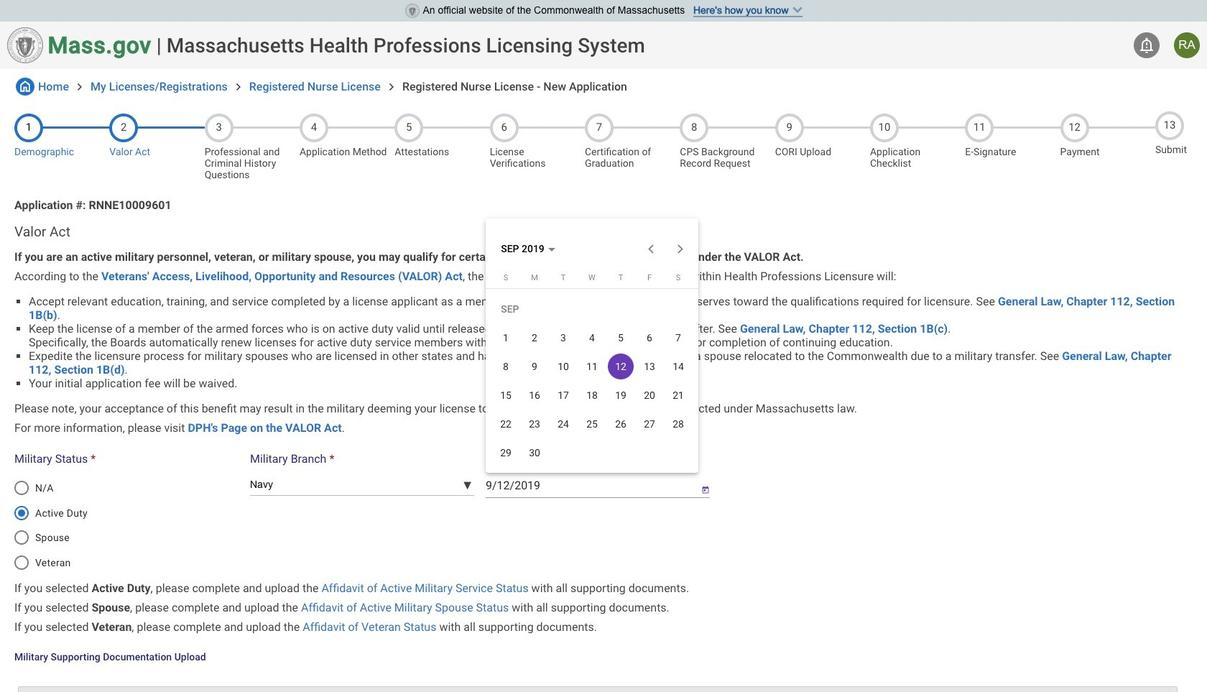 Task type: locate. For each thing, give the bounding box(es) containing it.
no color image
[[73, 80, 87, 94]]

no color image
[[1138, 37, 1156, 54], [16, 78, 34, 96], [231, 80, 246, 94], [384, 80, 399, 94]]

4 row from the top
[[492, 410, 693, 438]]

None field
[[486, 473, 690, 498]]

grid
[[492, 273, 693, 467]]

2 row from the top
[[492, 352, 693, 381]]

row
[[492, 323, 693, 352], [492, 352, 693, 381], [492, 381, 693, 410], [492, 410, 693, 438], [492, 438, 693, 467]]

1 row from the top
[[492, 323, 693, 352]]

heading
[[167, 33, 645, 57], [14, 224, 1193, 240]]

massachusetts state seal image
[[7, 27, 43, 63]]

option group
[[14, 473, 246, 570]]



Task type: describe. For each thing, give the bounding box(es) containing it.
5 row from the top
[[492, 438, 693, 467]]

3 row from the top
[[492, 381, 693, 410]]

1 vertical spatial heading
[[14, 224, 1193, 240]]

0 vertical spatial heading
[[167, 33, 645, 57]]



